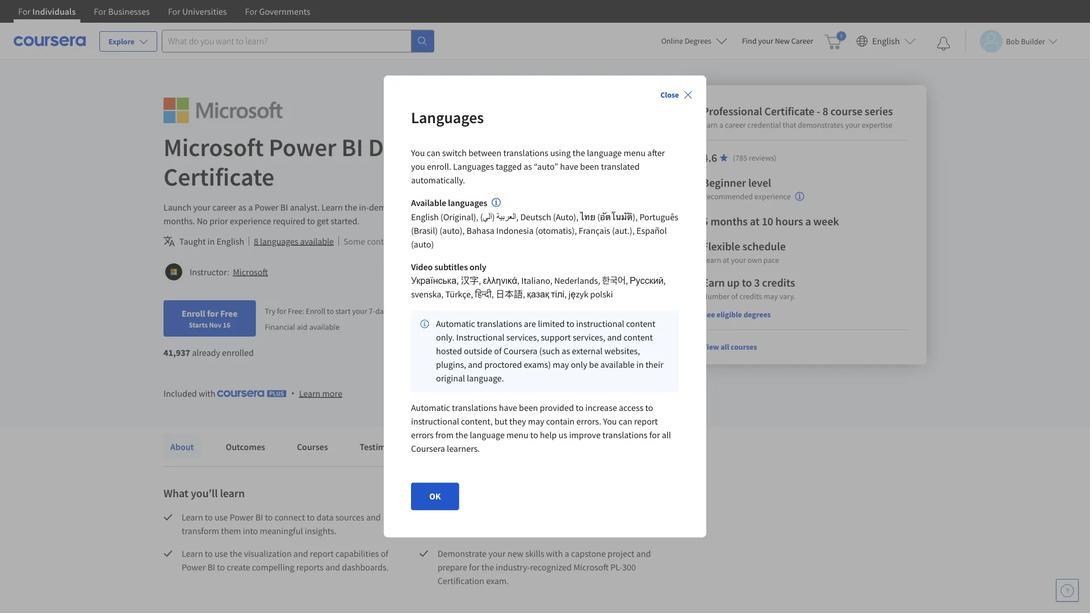 Task type: describe. For each thing, give the bounding box(es) containing it.
4.6
[[703, 151, 717, 165]]

starts
[[189, 320, 208, 329]]

connect
[[275, 512, 305, 523]]

reviews)
[[749, 153, 777, 163]]

professional inside professional certificate - 8 course series earn a career credential that demonstrates your expertise
[[703, 104, 763, 118]]

demand
[[369, 202, 401, 213]]

language.
[[467, 373, 504, 384]]

testimonials link
[[353, 435, 416, 460]]

more information on translated content image
[[492, 198, 501, 207]]

1 vertical spatial credits
[[740, 291, 762, 302]]

translations inside you can switch between translations using the language menu after you enroll. languages tagged as "auto" have been translated automatically.
[[504, 147, 549, 159]]

coursera inside automatic translations are limited to instructional content only. instructional services, support services, and content hosted outside of coursera (such as external websites, plugins, and proctored exams) may only be available in their original language.
[[504, 346, 538, 357]]

can inside you can switch between translations using the language menu after you enroll. languages tagged as "auto" have been translated automatically.
[[427, 147, 440, 159]]

already
[[192, 347, 220, 358]]

beginner
[[703, 176, 746, 190]]

up
[[727, 276, 740, 290]]

report inside the automatic translations have been provided to increase access to instructional content, but they may contain errors. you can report errors from the language menu to help us improve translations for all coursera learners.
[[634, 416, 658, 428]]

1 vertical spatial 5
[[703, 214, 709, 229]]

use for to
[[215, 548, 228, 559]]

a inside launch your career as a power bi analyst. learn the in-demand business intelligence skills that will have you job-ready in less than 5 months. no prior experience required to get started.
[[248, 202, 253, 213]]

0 vertical spatial credits
[[762, 276, 795, 290]]

translations down increase
[[603, 430, 648, 441]]

close button
[[656, 85, 698, 105]]

own
[[748, 255, 762, 265]]

help center image
[[1061, 584, 1075, 598]]

information
[[236, 44, 275, 54]]

prepare excel data for analysis in power bi using the most common formulas and functions in a worksheet.
[[438, 512, 656, 537]]

languages for available
[[448, 197, 487, 209]]

nov
[[209, 320, 222, 329]]

earn inside professional certificate - 8 course series earn a career credential that demonstrates your expertise
[[703, 120, 718, 130]]

external
[[572, 346, 603, 357]]

(อัตโนมัติ),
[[598, 212, 638, 223]]

access inside the automatic translations have been provided to increase access to instructional content, but they may contain errors. you can report errors from the language menu to help us improve translations for all coursera learners.
[[619, 403, 644, 414]]

41,937 already enrolled
[[164, 347, 254, 358]]

you can switch between translations using the language menu after you enroll. languages tagged as "auto" have been translated automatically.
[[411, 147, 665, 186]]

that inside professional certificate - 8 course series earn a career credential that demonstrates your expertise
[[783, 120, 797, 130]]

41,937
[[164, 347, 190, 358]]

analyst.
[[290, 202, 320, 213]]

(auto),
[[440, 225, 465, 237]]

professional inside microsoft power bi data analyst professional certificate
[[506, 131, 639, 163]]

2 vertical spatial content
[[624, 332, 653, 344]]

report inside "learn to use the visualization and report capabilities of power bi to create compelling reports and dashboards."
[[310, 548, 334, 559]]

bi inside launch your career as a power bi analyst. learn the in-demand business intelligence skills that will have you job-ready in less than 5 months. no prior experience required to get started.
[[281, 202, 288, 213]]

formulas
[[473, 525, 507, 537]]

(original),
[[441, 212, 479, 223]]

sources
[[335, 512, 365, 523]]

2 horizontal spatial of
[[732, 291, 738, 302]]

eligible
[[717, 310, 742, 320]]

to left 3
[[742, 276, 752, 290]]

us
[[559, 430, 568, 441]]

courses
[[731, 342, 757, 352]]

power inside microsoft power bi data analyst professional certificate
[[269, 131, 337, 163]]

汉字,
[[461, 275, 481, 287]]

be inside automatic translations are limited to instructional content only. instructional services, support services, and content hosted outside of coursera (such as external websites, plugins, and proctored exams) may only be available in their original language.
[[589, 359, 599, 371]]

language inside you can switch between translations using the language menu after you enroll. languages tagged as "auto" have been translated automatically.
[[587, 147, 622, 159]]

provided
[[540, 403, 574, 414]]

instructional inside automatic translations are limited to instructional content only. instructional services, support services, and content hosted outside of coursera (such as external websites, plugins, and proctored exams) may only be available in their original language.
[[576, 319, 625, 330]]

microsoft link
[[233, 266, 268, 278]]

0 vertical spatial languages
[[411, 108, 484, 128]]

тілі,
[[551, 289, 567, 300]]

for for businesses
[[94, 6, 106, 17]]

you inside you can switch between translations using the language menu after you enroll. languages tagged as "auto" have been translated automatically.
[[411, 147, 425, 159]]

included with
[[164, 388, 217, 399]]

bahasa
[[467, 225, 495, 237]]

bi inside microsoft power bi data analyst professional certificate
[[342, 131, 363, 163]]

credential
[[748, 120, 781, 130]]

and inside demonstrate your new skills with a capstone project and prepare for the industry-recognized microsoft pl-300 certification exam.
[[637, 548, 651, 559]]

to up transform
[[205, 512, 213, 523]]

power inside learn to use power bi to connect to data sources and transform them into meaningful insights.
[[230, 512, 254, 523]]

most
[[635, 512, 654, 523]]

automatic translations are limited to instructional content only. instructional services, support services, and content hosted outside of coursera (such as external websites, plugins, and proctored exams) may only be available in their original language. element
[[411, 311, 679, 392]]

for for universities
[[168, 6, 181, 17]]

professional certificate - 8 course series earn a career credential that demonstrates your expertise
[[703, 104, 893, 130]]

using inside you can switch between translations using the language menu after you enroll. languages tagged as "auto" have been translated automatically.
[[550, 147, 571, 159]]

for for individuals
[[18, 6, 31, 17]]

1 vertical spatial translated
[[442, 236, 481, 247]]

bi inside "learn to use the visualization and report capabilities of power bi to create compelling reports and dashboards."
[[208, 562, 215, 573]]

you inside launch your career as a power bi analyst. learn the in-demand business intelligence skills that will have you job-ready in less than 5 months. no prior experience required to get started.
[[557, 202, 571, 213]]

the inside demonstrate your new skills with a capstone project and prepare for the industry-recognized microsoft pl-300 certification exam.
[[482, 562, 494, 573]]

(آلي),
[[480, 212, 519, 223]]

available
[[411, 197, 446, 209]]

close
[[661, 90, 679, 100]]

access inside try for free: enroll to start your 7-day full access free trial financial aid available
[[401, 306, 423, 316]]

tagged
[[496, 161, 522, 172]]

flexible
[[703, 239, 741, 254]]

to down transform
[[205, 548, 213, 559]]

career
[[792, 36, 814, 46]]

english for english
[[873, 36, 900, 47]]

in inside launch your career as a power bi analyst. learn the in-demand business intelligence skills that will have you job-ready in less than 5 months. no prior experience required to get started.
[[611, 202, 618, 213]]

your inside demonstrate your new skills with a capstone project and prepare for the industry-recognized microsoft pl-300 certification exam.
[[489, 548, 506, 559]]

taught
[[179, 236, 206, 247]]

experience inside launch your career as a power bi analyst. learn the in-demand business intelligence skills that will have you job-ready in less than 5 months. no prior experience required to get started.
[[230, 215, 271, 227]]

learn inside 'flexible schedule learn at your own pace'
[[703, 255, 722, 265]]

in up functions
[[554, 512, 561, 523]]

bi inside learn to use power bi to connect to data sources and transform them into meaningful insights.
[[256, 512, 263, 523]]

0 vertical spatial be
[[431, 236, 441, 247]]

to down the their
[[646, 403, 653, 414]]

ελληνικά,
[[483, 275, 520, 287]]

العربية
[[497, 212, 516, 223]]

what
[[164, 487, 189, 501]]

available inside button
[[300, 236, 334, 247]]

information technology
[[236, 44, 316, 54]]

türkçe,
[[446, 289, 473, 300]]

instructional inside the automatic translations have been provided to increase access to instructional content, but they may contain errors. you can report errors from the language menu to help us improve translations for all coursera learners.
[[411, 416, 459, 428]]

individuals
[[32, 6, 76, 17]]

help
[[540, 430, 557, 441]]

the inside the automatic translations have been provided to increase access to instructional content, but they may contain errors. you can report errors from the language menu to help us improve translations for all coursera learners.
[[456, 430, 468, 441]]

show notifications image
[[937, 37, 951, 51]]

microsoft inside microsoft power bi data analyst professional certificate
[[164, 131, 264, 163]]

common
[[438, 525, 472, 537]]

meaningful
[[260, 525, 303, 537]]

them
[[221, 525, 241, 537]]

the inside launch your career as a power bi analyst. learn the in-demand business intelligence skills that will have you job-ready in less than 5 months. no prior experience required to get started.
[[345, 202, 357, 213]]

governments
[[259, 6, 310, 17]]

menu inside you can switch between translations using the language menu after you enroll. languages tagged as "auto" have been translated automatically.
[[624, 147, 646, 159]]

demonstrates
[[798, 120, 844, 130]]

certificate inside professional certificate - 8 course series earn a career credential that demonstrates your expertise
[[765, 104, 815, 118]]

required
[[273, 215, 305, 227]]

can inside the automatic translations have been provided to increase access to instructional content, but they may contain errors. you can report errors from the language menu to help us improve translations for all coursera learners.
[[619, 416, 633, 428]]

automatic for automatic translations have been provided to increase access to instructional content, but they may contain errors. you can report errors from the language menu to help us improve translations for all coursera learners.
[[411, 403, 450, 414]]

certification
[[438, 575, 485, 587]]

errors
[[411, 430, 434, 441]]

outcomes link
[[219, 435, 272, 460]]

1 vertical spatial content
[[626, 319, 656, 330]]

browse
[[193, 44, 218, 54]]

learn inside learn to use power bi to connect to data sources and transform them into meaningful insights.
[[182, 512, 203, 523]]

for individuals
[[18, 6, 76, 17]]

microsoft image
[[164, 98, 283, 123]]

microsoft inside demonstrate your new skills with a capstone project and prepare for the industry-recognized microsoft pl-300 certification exam.
[[574, 562, 609, 573]]

translations inside automatic translations are limited to instructional content only. instructional services, support services, and content hosted outside of coursera (such as external websites, plugins, and proctored exams) may only be available in their original language.
[[477, 319, 522, 330]]

for for governments
[[245, 6, 258, 17]]

in right taught
[[208, 236, 215, 247]]

analyst
[[423, 131, 501, 163]]

free
[[425, 306, 437, 316]]

• learn more
[[291, 387, 342, 400]]

only inside the video subtitles only українська, 汉字, ελληνικά, italiano, nederlands, 한국어, русский, svenska, türkçe, हिन्दी, 日本語, қазақ тілі, język polski
[[470, 262, 487, 273]]

not
[[417, 236, 429, 247]]

日本語,
[[496, 289, 525, 300]]

1 horizontal spatial at
[[750, 214, 760, 229]]

learn inside launch your career as a power bi analyst. learn the in-demand business intelligence skills that will have you job-ready in less than 5 months. no prior experience required to get started.
[[322, 202, 343, 213]]

get
[[317, 215, 329, 227]]

1 vertical spatial microsoft
[[233, 266, 268, 278]]

all inside the automatic translations have been provided to increase access to instructional content, but they may contain errors. you can report errors from the language menu to help us improve translations for all coursera learners.
[[662, 430, 671, 441]]

to inside launch your career as a power bi analyst. learn the in-demand business intelligence skills that will have you job-ready in less than 5 months. no prior experience required to get started.
[[307, 215, 315, 227]]

outcomes
[[226, 441, 265, 453]]

learn inside • learn more
[[299, 388, 321, 399]]

italiano,
[[522, 275, 553, 287]]

for inside try for free: enroll to start your 7-day full access free trial financial aid available
[[277, 306, 286, 316]]

websites,
[[605, 346, 640, 357]]

been inside you can switch between translations using the language menu after you enroll. languages tagged as "auto" have been translated automatically.
[[580, 161, 599, 172]]

language inside the automatic translations have been provided to increase access to instructional content, but they may contain errors. you can report errors from the language menu to help us improve translations for all coursera learners.
[[470, 430, 505, 441]]

find your new career link
[[737, 34, 819, 48]]

learn inside "learn to use the visualization and report capabilities of power bi to create compelling reports and dashboards."
[[182, 548, 203, 559]]

and inside prepare excel data for analysis in power bi using the most common formulas and functions in a worksheet.
[[509, 525, 524, 537]]

months.
[[164, 215, 195, 227]]

of inside automatic translations are limited to instructional content only. instructional services, support services, and content hosted outside of coursera (such as external websites, plugins, and proctored exams) may only be available in their original language.
[[494, 346, 502, 357]]

subtitles
[[435, 262, 468, 273]]

a left week
[[806, 214, 812, 229]]

coursera inside the automatic translations have been provided to increase access to instructional content, but they may contain errors. you can report errors from the language menu to help us improve translations for all coursera learners.
[[411, 444, 445, 455]]

exams)
[[524, 359, 551, 371]]

your inside try for free: enroll to start your 7-day full access free trial financial aid available
[[352, 306, 367, 316]]

may left not at the left of page
[[398, 236, 415, 247]]

1 services, from the left
[[507, 332, 539, 344]]

expertise
[[862, 120, 893, 130]]

and right the reports
[[326, 562, 340, 573]]

see eligible degrees
[[703, 310, 771, 320]]

translations up content,
[[452, 403, 497, 414]]

0 vertical spatial all
[[721, 342, 730, 352]]

and down outside
[[468, 359, 483, 371]]

automatic for automatic translations are limited to instructional content only. instructional services, support services, and content hosted outside of coursera (such as external websites, plugins, and proctored exams) may only be available in their original language.
[[436, 319, 475, 330]]

•
[[291, 387, 295, 400]]

हिन्दी,
[[475, 289, 494, 300]]

your right find
[[759, 36, 774, 46]]

find your new career
[[742, 36, 814, 46]]

8 inside professional certificate - 8 course series earn a career credential that demonstrates your expertise
[[823, 104, 829, 118]]

home image
[[165, 44, 174, 53]]

try
[[265, 306, 276, 316]]



Task type: locate. For each thing, give the bounding box(es) containing it.
a inside prepare excel data for analysis in power bi using the most common formulas and functions in a worksheet.
[[572, 525, 577, 537]]

see
[[703, 310, 715, 320]]

0 horizontal spatial have
[[499, 403, 517, 414]]

you inside the automatic translations have been provided to increase access to instructional content, but they may contain errors. you can report errors from the language menu to help us improve translations for all coursera learners.
[[603, 416, 617, 428]]

0 vertical spatial only
[[470, 262, 487, 273]]

may
[[398, 236, 415, 247], [764, 291, 778, 302], [553, 359, 569, 371], [528, 416, 545, 428]]

2 for from the left
[[94, 6, 106, 17]]

they
[[510, 416, 526, 428]]

learn to use power bi to connect to data sources and transform them into meaningful insights.
[[182, 512, 383, 537]]

using up "auto"
[[550, 147, 571, 159]]

0 vertical spatial that
[[783, 120, 797, 130]]

career up prior
[[212, 202, 236, 213]]

1 horizontal spatial services,
[[573, 332, 606, 344]]

language down content,
[[470, 430, 505, 441]]

5 right than
[[656, 202, 660, 213]]

2 services, from the left
[[573, 332, 606, 344]]

8 inside button
[[254, 236, 258, 247]]

coursera down 'errors'
[[411, 444, 445, 455]]

power inside launch your career as a power bi analyst. learn the in-demand business intelligence skills that will have you job-ready in less than 5 months. no prior experience required to get started.
[[255, 202, 279, 213]]

svenska,
[[411, 289, 444, 300]]

0 vertical spatial earn
[[703, 120, 718, 130]]

0 vertical spatial of
[[732, 291, 738, 302]]

earn up to 3 credits
[[703, 276, 795, 290]]

available down 'websites,' in the right bottom of the page
[[601, 359, 635, 371]]

8
[[823, 104, 829, 118], [254, 236, 258, 247]]

1 vertical spatial you
[[603, 416, 617, 428]]

1 vertical spatial been
[[519, 403, 538, 414]]

1 horizontal spatial 8
[[823, 104, 829, 118]]

1 earn from the top
[[703, 120, 718, 130]]

languages dialog
[[384, 76, 707, 538]]

video
[[411, 262, 433, 273]]

months
[[711, 214, 748, 229]]

(brasil)
[[411, 225, 438, 237]]

1 horizontal spatial only
[[571, 359, 588, 371]]

dashboards.
[[342, 562, 389, 573]]

have inside you can switch between translations using the language menu after you enroll. languages tagged as "auto" have been translated automatically.
[[560, 161, 579, 172]]

your inside launch your career as a power bi analyst. learn the in-demand business intelligence skills that will have you job-ready in less than 5 months. no prior experience required to get started.
[[193, 202, 211, 213]]

may up help
[[528, 416, 545, 428]]

in inside automatic translations are limited to instructional content only. instructional services, support services, and content hosted outside of coursera (such as external websites, plugins, and proctored exams) may only be available in their original language.
[[637, 359, 644, 371]]

the up the exam.
[[482, 562, 494, 573]]

a up recognized
[[565, 548, 570, 559]]

microsoft power bi data analyst professional certificate
[[164, 131, 639, 192]]

that right more information on translated content image on the left of page
[[504, 202, 520, 213]]

7-
[[369, 306, 375, 316]]

1 vertical spatial only
[[571, 359, 588, 371]]

1 vertical spatial skills
[[526, 548, 545, 559]]

errors.
[[577, 416, 602, 428]]

translations up instructional
[[477, 319, 522, 330]]

as left "auto"
[[524, 161, 532, 172]]

data inside prepare excel data for analysis in power bi using the most common formulas and functions in a worksheet.
[[490, 512, 507, 523]]

from
[[436, 430, 454, 441]]

your down course
[[846, 120, 861, 130]]

business
[[403, 202, 436, 213]]

to up errors.
[[576, 403, 584, 414]]

languages inside 8 languages available button
[[260, 236, 298, 247]]

1 horizontal spatial translated
[[601, 161, 640, 172]]

languages for 8
[[260, 236, 298, 247]]

0 horizontal spatial 5
[[656, 202, 660, 213]]

2 vertical spatial of
[[381, 548, 389, 559]]

bi up "required"
[[281, 202, 288, 213]]

instructional up from
[[411, 416, 459, 428]]

0 vertical spatial content
[[367, 236, 397, 247]]

intelligence
[[438, 202, 482, 213]]

may inside the automatic translations have been provided to increase access to instructional content, but they may contain errors. you can report errors from the language menu to help us improve translations for all coursera learners.
[[528, 416, 545, 428]]

1 horizontal spatial you
[[603, 416, 617, 428]]

a inside professional certificate - 8 course series earn a career credential that demonstrates your expertise
[[720, 120, 724, 130]]

2 vertical spatial available
[[601, 359, 635, 371]]

power inside prepare excel data for analysis in power bi using the most common formulas and functions in a worksheet.
[[563, 512, 587, 523]]

1 vertical spatial professional
[[506, 131, 639, 163]]

try for free: enroll to start your 7-day full access free trial financial aid available
[[265, 306, 452, 332]]

number of credits may vary.
[[703, 291, 796, 302]]

coursera up exams)
[[504, 346, 538, 357]]

the left in-
[[345, 202, 357, 213]]

0 horizontal spatial translated
[[442, 236, 481, 247]]

their
[[646, 359, 664, 371]]

capstone
[[571, 548, 606, 559]]

shopping cart: 1 item image
[[825, 31, 847, 49]]

only up the 汉字, at top left
[[470, 262, 487, 273]]

you down increase
[[603, 416, 617, 428]]

enroll right free:
[[306, 306, 326, 316]]

have inside the automatic translations have been provided to increase access to instructional content, but they may contain errors. you can report errors from the language menu to help us improve translations for all coursera learners.
[[499, 403, 517, 414]]

reports
[[296, 562, 324, 573]]

nederlands,
[[554, 275, 601, 287]]

courses link
[[290, 435, 335, 460]]

and inside learn to use power bi to connect to data sources and transform them into meaningful insights.
[[366, 512, 381, 523]]

to right limited
[[567, 319, 575, 330]]

browse link
[[189, 39, 222, 59]]

1 vertical spatial certificate
[[164, 161, 274, 192]]

available inside automatic translations are limited to instructional content only. instructional services, support services, and content hosted outside of coursera (such as external websites, plugins, and proctored exams) may only be available in their original language.
[[601, 359, 635, 371]]

2 horizontal spatial as
[[562, 346, 570, 357]]

2 earn from the top
[[703, 276, 725, 290]]

coursera image
[[14, 32, 86, 50]]

a left 'credential'
[[720, 120, 724, 130]]

services,
[[507, 332, 539, 344], [573, 332, 606, 344]]

2 vertical spatial microsoft
[[574, 562, 609, 573]]

1 horizontal spatial can
[[619, 416, 633, 428]]

see eligible degrees button
[[703, 309, 771, 320]]

may down (such
[[553, 359, 569, 371]]

learn up get
[[322, 202, 343, 213]]

0 horizontal spatial with
[[199, 388, 216, 399]]

1 vertical spatial at
[[723, 255, 730, 265]]

available right aid
[[309, 322, 340, 332]]

the up job-
[[573, 147, 585, 159]]

languages up analyst
[[411, 108, 484, 128]]

2 use from the top
[[215, 548, 228, 559]]

0 horizontal spatial english
[[217, 236, 244, 247]]

with inside demonstrate your new skills with a capstone project and prepare for the industry-recognized microsoft pl-300 certification exam.
[[546, 548, 563, 559]]

learners.
[[447, 444, 480, 455]]

0 horizontal spatial at
[[723, 255, 730, 265]]

hosted
[[436, 346, 462, 357]]

bi left create
[[208, 562, 215, 573]]

the inside you can switch between translations using the language menu after you enroll. languages tagged as "auto" have been translated automatically.
[[573, 147, 585, 159]]

0 horizontal spatial been
[[519, 403, 538, 414]]

translations
[[504, 147, 549, 159], [477, 319, 522, 330], [452, 403, 497, 414], [603, 430, 648, 441]]

at left 10
[[750, 214, 760, 229]]

to inside automatic translations are limited to instructional content only. instructional services, support services, and content hosted outside of coursera (such as external websites, plugins, and proctored exams) may only be available in their original language.
[[567, 319, 575, 330]]

to left help
[[530, 430, 538, 441]]

experience inside beginner level recommended experience
[[755, 192, 791, 202]]

information technology link
[[231, 39, 320, 59]]

300
[[623, 562, 636, 573]]

0 horizontal spatial skills
[[483, 202, 502, 213]]

use inside "learn to use the visualization and report capabilities of power bi to create compelling reports and dashboards."
[[215, 548, 228, 559]]

earn up the number
[[703, 276, 725, 290]]

technology
[[277, 44, 316, 54]]

pl-
[[611, 562, 623, 573]]

languages up (original),
[[448, 197, 487, 209]]

1 vertical spatial as
[[238, 202, 247, 213]]

as right (such
[[562, 346, 570, 357]]

1 horizontal spatial english
[[411, 212, 439, 223]]

coursera
[[504, 346, 538, 357], [411, 444, 445, 455]]

as inside you can switch between translations using the language menu after you enroll. languages tagged as "auto" have been translated automatically.
[[524, 161, 532, 172]]

be down external
[[589, 359, 599, 371]]

beginner level recommended experience
[[703, 176, 791, 202]]

learn up transform
[[182, 512, 203, 523]]

the left most
[[621, 512, 633, 523]]

0 vertical spatial 8
[[823, 104, 829, 118]]

0 vertical spatial been
[[580, 161, 599, 172]]

have inside launch your career as a power bi analyst. learn the in-demand business intelligence skills that will have you job-ready in less than 5 months. no prior experience required to get started.
[[537, 202, 555, 213]]

skills inside launch your career as a power bi analyst. learn the in-demand business intelligence skills that will have you job-ready in less than 5 months. no prior experience required to get started.
[[483, 202, 502, 213]]

translated up less on the top right
[[601, 161, 640, 172]]

the inside prepare excel data for analysis in power bi using the most common formulas and functions in a worksheet.
[[621, 512, 633, 523]]

0 vertical spatial experience
[[755, 192, 791, 202]]

0 horizontal spatial professional
[[506, 131, 639, 163]]

1 data from the left
[[317, 512, 334, 523]]

0 horizontal spatial enroll
[[182, 308, 205, 319]]

(auto)
[[411, 239, 434, 250]]

no
[[197, 215, 208, 227]]

skills right new
[[526, 548, 545, 559]]

to left create
[[217, 562, 225, 573]]

hours
[[776, 214, 804, 229]]

that inside launch your career as a power bi analyst. learn the in-demand business intelligence skills that will have you job-ready in less than 5 months. no prior experience required to get started.
[[504, 202, 520, 213]]

have right the will
[[537, 202, 555, 213]]

2 vertical spatial have
[[499, 403, 517, 414]]

as
[[524, 161, 532, 172], [238, 202, 247, 213], [562, 346, 570, 357]]

bi inside prepare excel data for analysis in power bi using the most common formulas and functions in a worksheet.
[[589, 512, 596, 523]]

for inside demonstrate your new skills with a capstone project and prepare for the industry-recognized microsoft pl-300 certification exam.
[[469, 562, 480, 573]]

your inside 'flexible schedule learn at your own pace'
[[731, 255, 746, 265]]

español
[[637, 225, 667, 237]]

the up create
[[230, 548, 242, 559]]

courses
[[297, 441, 328, 453]]

universities
[[182, 6, 227, 17]]

1 vertical spatial be
[[589, 359, 599, 371]]

2 data from the left
[[490, 512, 507, 523]]

aid
[[297, 322, 308, 332]]

1 horizontal spatial using
[[598, 512, 619, 523]]

of down up
[[732, 291, 738, 302]]

free
[[220, 308, 238, 319]]

included
[[164, 388, 197, 399]]

languages inside languages "dialog"
[[448, 197, 487, 209]]

automatic down trial
[[436, 319, 475, 330]]

2 vertical spatial as
[[562, 346, 570, 357]]

automatic inside the automatic translations have been provided to increase access to instructional content, but they may contain errors. you can report errors from the language menu to help us improve translations for all coursera learners.
[[411, 403, 450, 414]]

as inside automatic translations are limited to instructional content only. instructional services, support services, and content hosted outside of coursera (such as external websites, plugins, and proctored exams) may only be available in their original language.
[[562, 346, 570, 357]]

english down prior
[[217, 236, 244, 247]]

improve
[[569, 430, 601, 441]]

at inside 'flexible schedule learn at your own pace'
[[723, 255, 730, 265]]

and up new
[[509, 525, 524, 537]]

0 vertical spatial english
[[873, 36, 900, 47]]

english inside button
[[873, 36, 900, 47]]

0 vertical spatial certificate
[[765, 104, 815, 118]]

to inside try for free: enroll to start your 7-day full access free trial financial aid available
[[327, 306, 334, 316]]

2 horizontal spatial english
[[873, 36, 900, 47]]

for inside the automatic translations have been provided to increase access to instructional content, but they may contain errors. you can report errors from the language menu to help us improve translations for all coursera learners.
[[650, 430, 660, 441]]

with right "included"
[[199, 388, 216, 399]]

been
[[580, 161, 599, 172], [519, 403, 538, 414]]

enroll inside enroll for free starts nov 16
[[182, 308, 205, 319]]

1 vertical spatial 8
[[254, 236, 258, 247]]

and up 'websites,' in the right bottom of the page
[[607, 332, 622, 344]]

learn right • at left bottom
[[299, 388, 321, 399]]

0 vertical spatial report
[[634, 416, 658, 428]]

1 vertical spatial automatic
[[411, 403, 450, 414]]

0 vertical spatial menu
[[624, 147, 646, 159]]

1 horizontal spatial language
[[587, 147, 622, 159]]

only down external
[[571, 359, 588, 371]]

instructional
[[456, 332, 505, 344]]

0 vertical spatial at
[[750, 214, 760, 229]]

1 horizontal spatial instructional
[[576, 319, 625, 330]]

-
[[817, 104, 821, 118]]

0 vertical spatial instructional
[[576, 319, 625, 330]]

been up 'ready'
[[580, 161, 599, 172]]

services, down are
[[507, 332, 539, 344]]

certificate inside microsoft power bi data analyst professional certificate
[[164, 161, 274, 192]]

4 for from the left
[[245, 6, 258, 17]]

than
[[636, 202, 654, 213]]

skills up bahasa
[[483, 202, 502, 213]]

0 vertical spatial languages
[[448, 197, 487, 209]]

1 vertical spatial all
[[662, 430, 671, 441]]

some content may not be translated
[[344, 236, 481, 247]]

using inside prepare excel data for analysis in power bi using the most common formulas and functions in a worksheet.
[[598, 512, 619, 523]]

1 horizontal spatial have
[[537, 202, 555, 213]]

automatic up 'errors'
[[411, 403, 450, 414]]

microsoft image
[[165, 264, 182, 281]]

1 horizontal spatial of
[[494, 346, 502, 357]]

1 horizontal spatial that
[[783, 120, 797, 130]]

you up automatically.
[[411, 147, 425, 159]]

transform
[[182, 525, 219, 537]]

5 inside launch your career as a power bi analyst. learn the in-demand business intelligence skills that will have you job-ready in less than 5 months. no prior experience required to get started.
[[656, 202, 660, 213]]

been inside the automatic translations have been provided to increase access to instructional content, but they may contain errors. you can report errors from the language menu to help us improve translations for all coursera learners.
[[519, 403, 538, 414]]

for inside enroll for free starts nov 16
[[207, 308, 219, 319]]

english for english (original), العربية (آلي), deutsch (auto), ไทย (อัตโนมัติ), português (brasil) (auto), bahasa indonesia (otomatis), français (aut.), español (auto)
[[411, 212, 439, 223]]

job-
[[573, 202, 588, 213]]

3 for from the left
[[168, 6, 181, 17]]

1 vertical spatial experience
[[230, 215, 271, 227]]

english button
[[852, 23, 921, 60]]

0 horizontal spatial you
[[411, 147, 425, 159]]

you inside you can switch between translations using the language menu after you enroll. languages tagged as "auto" have been translated automatically.
[[411, 161, 425, 172]]

1 for from the left
[[18, 6, 31, 17]]

you
[[411, 161, 425, 172], [557, 202, 571, 213]]

experience down the level
[[755, 192, 791, 202]]

excel
[[469, 512, 489, 523]]

data inside learn to use power bi to connect to data sources and transform them into meaningful insights.
[[317, 512, 334, 523]]

a left analyst.
[[248, 202, 253, 213]]

enrolled
[[222, 347, 254, 358]]

prepare
[[438, 562, 467, 573]]

english right shopping cart: 1 item icon
[[873, 36, 900, 47]]

1 horizontal spatial be
[[589, 359, 599, 371]]

0 vertical spatial you
[[411, 161, 425, 172]]

skills inside demonstrate your new skills with a capstone project and prepare for the industry-recognized microsoft pl-300 certification exam.
[[526, 548, 545, 559]]

1 vertical spatial career
[[212, 202, 236, 213]]

0 horizontal spatial report
[[310, 548, 334, 559]]

have
[[560, 161, 579, 172], [537, 202, 555, 213], [499, 403, 517, 414]]

video subtitles only українська, 汉字, ελληνικά, italiano, nederlands, 한국어, русский, svenska, türkçe, हिन्दी, 日本語, қазақ тілі, język polski
[[411, 262, 666, 300]]

learn down flexible
[[703, 255, 722, 265]]

0 vertical spatial access
[[401, 306, 423, 316]]

financial
[[265, 322, 295, 332]]

english inside english (original), العربية (آلي), deutsch (auto), ไทย (อัตโนมัติ), português (brasil) (auto), bahasa indonesia (otomatis), français (aut.), español (auto)
[[411, 212, 439, 223]]

0 horizontal spatial only
[[470, 262, 487, 273]]

available inside try for free: enroll to start your 7-day full access free trial financial aid available
[[309, 322, 340, 332]]

career
[[725, 120, 746, 130], [212, 202, 236, 213]]

the inside "learn to use the visualization and report capabilities of power bi to create compelling reports and dashboards."
[[230, 548, 242, 559]]

can up enroll.
[[427, 147, 440, 159]]

banner navigation
[[9, 0, 320, 23]]

with up recognized
[[546, 548, 563, 559]]

0 vertical spatial available
[[300, 236, 334, 247]]

menu down they at the left of the page
[[507, 430, 529, 441]]

0 horizontal spatial services,
[[507, 332, 539, 344]]

0 horizontal spatial as
[[238, 202, 247, 213]]

english
[[873, 36, 900, 47], [411, 212, 439, 223], [217, 236, 244, 247]]

a
[[720, 120, 724, 130], [248, 202, 253, 213], [806, 214, 812, 229], [572, 525, 577, 537], [565, 548, 570, 559]]

learn
[[220, 487, 245, 501]]

1 vertical spatial menu
[[507, 430, 529, 441]]

english up (brasil)
[[411, 212, 439, 223]]

language left after
[[587, 147, 622, 159]]

may left vary.
[[764, 291, 778, 302]]

to up meaningful
[[265, 512, 273, 523]]

and up the reports
[[294, 548, 308, 559]]

1 vertical spatial language
[[470, 430, 505, 441]]

bi up into
[[256, 512, 263, 523]]

1 vertical spatial using
[[598, 512, 619, 523]]

what you'll learn
[[164, 487, 245, 501]]

0 horizontal spatial menu
[[507, 430, 529, 441]]

enroll inside try for free: enroll to start your 7-day full access free trial financial aid available
[[306, 306, 326, 316]]

1 vertical spatial access
[[619, 403, 644, 414]]

1 horizontal spatial been
[[580, 161, 599, 172]]

languages inside you can switch between translations using the language menu after you enroll. languages tagged as "auto" have been translated automatically.
[[453, 161, 494, 172]]

power inside "learn to use the visualization and report capabilities of power bi to create compelling reports and dashboards."
[[182, 562, 206, 573]]

only inside automatic translations are limited to instructional content only. instructional services, support services, and content hosted outside of coursera (such as external websites, plugins, and proctored exams) may only be available in their original language.
[[571, 359, 588, 371]]

automatic inside automatic translations are limited to instructional content only. instructional services, support services, and content hosted outside of coursera (such as external websites, plugins, and proctored exams) may only be available in their original language.
[[436, 319, 475, 330]]

have up but
[[499, 403, 517, 414]]

visualization
[[244, 548, 292, 559]]

for left businesses
[[94, 6, 106, 17]]

instructor: microsoft
[[190, 266, 268, 278]]

1 horizontal spatial 5
[[703, 214, 709, 229]]

in left the their
[[637, 359, 644, 371]]

will
[[522, 202, 535, 213]]

0 vertical spatial use
[[215, 512, 228, 523]]

1 horizontal spatial coursera
[[504, 346, 538, 357]]

translated inside you can switch between translations using the language menu after you enroll. languages tagged as "auto" have been translated automatically.
[[601, 161, 640, 172]]

that right 'credential'
[[783, 120, 797, 130]]

use for transform
[[215, 512, 228, 523]]

0 vertical spatial with
[[199, 388, 216, 399]]

credits down the 'earn up to 3 credits'
[[740, 291, 762, 302]]

None search field
[[162, 30, 435, 53]]

8 up microsoft link
[[254, 236, 258, 247]]

use inside learn to use power bi to connect to data sources and transform them into meaningful insights.
[[215, 512, 228, 523]]

about link
[[164, 435, 201, 460]]

ready
[[588, 202, 609, 213]]

launch your career as a power bi analyst. learn the in-demand business intelligence skills that will have you job-ready in less than 5 months. no prior experience required to get started.
[[164, 202, 660, 227]]

level
[[749, 176, 772, 190]]

0 horizontal spatial that
[[504, 202, 520, 213]]

1 horizontal spatial you
[[557, 202, 571, 213]]

8 right "-"
[[823, 104, 829, 118]]

you left enroll.
[[411, 161, 425, 172]]

some
[[344, 236, 365, 247]]

0 vertical spatial have
[[560, 161, 579, 172]]

for inside prepare excel data for analysis in power bi using the most common formulas and functions in a worksheet.
[[509, 512, 520, 523]]

1 horizontal spatial certificate
[[765, 104, 815, 118]]

can right errors.
[[619, 416, 633, 428]]

use up them
[[215, 512, 228, 523]]

career inside launch your career as a power bi analyst. learn the in-demand business intelligence skills that will have you job-ready in less than 5 months. no prior experience required to get started.
[[212, 202, 236, 213]]

coursera plus image
[[217, 391, 287, 397]]

język
[[569, 289, 589, 300]]

1 horizontal spatial enroll
[[306, 306, 326, 316]]

5 months at 10 hours a week
[[703, 214, 839, 229]]

0 vertical spatial microsoft
[[164, 131, 264, 163]]

services, up external
[[573, 332, 606, 344]]

0 horizontal spatial using
[[550, 147, 571, 159]]

your inside professional certificate - 8 course series earn a career credential that demonstrates your expertise
[[846, 120, 861, 130]]

earn up '4.6'
[[703, 120, 718, 130]]

0 horizontal spatial 8
[[254, 236, 258, 247]]

0 horizontal spatial certificate
[[164, 161, 274, 192]]

of inside "learn to use the visualization and report capabilities of power bi to create compelling reports and dashboards."
[[381, 548, 389, 559]]

5 left months
[[703, 214, 709, 229]]

outside
[[464, 346, 492, 357]]

security link
[[329, 39, 366, 59]]

0 horizontal spatial instructional
[[411, 416, 459, 428]]

to up insights.
[[307, 512, 315, 523]]

only
[[470, 262, 487, 273], [571, 359, 588, 371]]

career inside professional certificate - 8 course series earn a career credential that demonstrates your expertise
[[725, 120, 746, 130]]

0 vertical spatial coursera
[[504, 346, 538, 357]]

1 horizontal spatial report
[[634, 416, 658, 428]]

as inside launch your career as a power bi analyst. learn the in-demand business intelligence skills that will have you job-ready in less than 5 months. no prior experience required to get started.
[[238, 202, 247, 213]]

a inside demonstrate your new skills with a capstone project and prepare for the industry-recognized microsoft pl-300 certification exam.
[[565, 548, 570, 559]]

8 languages available
[[254, 236, 334, 247]]

1 horizontal spatial professional
[[703, 104, 763, 118]]

of up dashboards.
[[381, 548, 389, 559]]

0 horizontal spatial can
[[427, 147, 440, 159]]

1 vertical spatial instructional
[[411, 416, 459, 428]]

translations up tagged
[[504, 147, 549, 159]]

learn down transform
[[182, 548, 203, 559]]

microsoft
[[164, 131, 264, 163], [233, 266, 268, 278], [574, 562, 609, 573]]

may inside automatic translations are limited to instructional content only. instructional services, support services, and content hosted outside of coursera (such as external websites, plugins, and proctored exams) may only be available in their original language.
[[553, 359, 569, 371]]

0 horizontal spatial language
[[470, 430, 505, 441]]

1 vertical spatial can
[[619, 416, 633, 428]]

compelling
[[252, 562, 294, 573]]

have right "auto"
[[560, 161, 579, 172]]

1 use from the top
[[215, 512, 228, 523]]

in right functions
[[563, 525, 570, 537]]

career left 'credential'
[[725, 120, 746, 130]]

for left 'governments'
[[245, 6, 258, 17]]

automatically.
[[411, 174, 465, 186]]

as up taught in english
[[238, 202, 247, 213]]

recognized
[[530, 562, 572, 573]]

to left 'start' at left
[[327, 306, 334, 316]]



Task type: vqa. For each thing, say whether or not it's contained in the screenshot.
on
no



